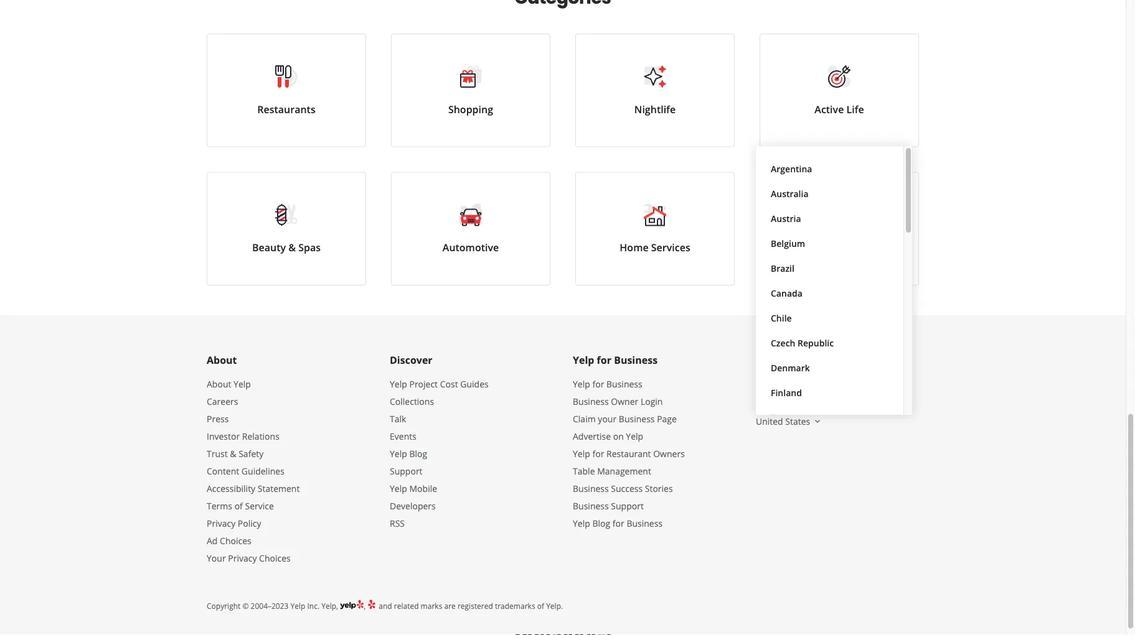 Task type: describe. For each thing, give the bounding box(es) containing it.
active life
[[815, 103, 864, 116]]

statement
[[258, 483, 300, 495]]

careers link
[[207, 396, 238, 408]]

cost
[[440, 378, 458, 390]]

developers
[[390, 500, 436, 512]]

press
[[207, 413, 229, 425]]

yelp burst image
[[367, 600, 377, 610]]

yelp up yelp for business link
[[573, 354, 594, 367]]

ad
[[207, 535, 218, 547]]

service
[[245, 500, 274, 512]]

©
[[242, 601, 249, 612]]

belgium button
[[766, 231, 894, 256]]

france button
[[766, 405, 894, 430]]

beauty & spas
[[252, 241, 321, 254]]

and related marks are registered trademarks of yelp.
[[377, 601, 563, 612]]

business up yelp for business link
[[614, 354, 658, 367]]

canada button
[[766, 281, 894, 306]]

terms
[[207, 500, 232, 512]]

marks
[[421, 601, 442, 612]]

0 vertical spatial privacy
[[207, 518, 235, 530]]

states
[[785, 416, 810, 428]]

ad choices link
[[207, 535, 251, 547]]

republic
[[798, 337, 834, 349]]

yelp down "support" link
[[390, 483, 407, 495]]

rss link
[[390, 518, 405, 530]]

about for about yelp careers press investor relations trust & safety content guidelines accessibility statement terms of service privacy policy ad choices your privacy choices
[[207, 378, 231, 390]]

relations
[[242, 431, 279, 443]]

blog inside the yelp for business business owner login claim your business page advertise on yelp yelp for restaurant owners table management business success stories business support yelp blog for business
[[592, 518, 610, 530]]

talk link
[[390, 413, 406, 425]]

owner
[[611, 396, 638, 408]]

about for about
[[207, 354, 237, 367]]

automotive
[[443, 241, 499, 254]]

press link
[[207, 413, 229, 425]]

advertise
[[573, 431, 611, 443]]

guides
[[460, 378, 489, 390]]

yelp down events
[[390, 448, 407, 460]]

yelp project cost guides link
[[390, 378, 489, 390]]

page
[[657, 413, 677, 425]]

of inside about yelp careers press investor relations trust & safety content guidelines accessibility statement terms of service privacy policy ad choices your privacy choices
[[235, 500, 243, 512]]

support inside the yelp for business business owner login claim your business page advertise on yelp yelp for restaurant owners table management business success stories business support yelp blog for business
[[611, 500, 644, 512]]

mobile
[[409, 483, 437, 495]]

project
[[409, 378, 438, 390]]

login
[[641, 396, 663, 408]]

finland
[[771, 387, 802, 399]]

related
[[394, 601, 419, 612]]

rss
[[390, 518, 405, 530]]

and
[[379, 601, 392, 612]]

restaurants link
[[207, 34, 366, 147]]

success
[[611, 483, 643, 495]]

beauty
[[252, 241, 286, 254]]

content guidelines link
[[207, 466, 284, 477]]

brazil button
[[766, 256, 894, 281]]

blog inside yelp project cost guides collections talk events yelp blog support yelp mobile developers rss
[[409, 448, 427, 460]]

events link
[[390, 431, 416, 443]]

1 horizontal spatial choices
[[259, 553, 291, 565]]

business owner login link
[[573, 396, 663, 408]]

0 horizontal spatial choices
[[220, 535, 251, 547]]

2004–2023
[[251, 601, 289, 612]]

1 vertical spatial of
[[537, 601, 544, 612]]

nightlife
[[634, 103, 676, 116]]

inc.
[[307, 601, 320, 612]]

countries
[[756, 396, 804, 410]]

collections link
[[390, 396, 434, 408]]

canada
[[771, 287, 803, 299]]

support link
[[390, 466, 423, 477]]

business up claim
[[573, 396, 609, 408]]

developers link
[[390, 500, 436, 512]]

yelp for business business owner login claim your business page advertise on yelp yelp for restaurant owners table management business success stories business support yelp blog for business
[[573, 378, 685, 530]]

accessibility statement link
[[207, 483, 300, 495]]

argentina
[[771, 163, 812, 175]]

16 chevron down v2 image
[[813, 417, 823, 427]]

australia button
[[766, 181, 894, 206]]

services
[[651, 241, 690, 254]]

investor
[[207, 431, 240, 443]]

united states
[[756, 416, 810, 428]]

automotive link
[[391, 172, 550, 286]]

yelp blog link
[[390, 448, 427, 460]]

for down business support link
[[613, 518, 624, 530]]

your
[[598, 413, 617, 425]]

yelp right on
[[626, 431, 643, 443]]

business support link
[[573, 500, 644, 512]]

languages
[[756, 354, 809, 367]]

business down table
[[573, 483, 609, 495]]

accessibility
[[207, 483, 255, 495]]

privacy policy link
[[207, 518, 261, 530]]

beauty & spas link
[[207, 172, 366, 286]]

support inside yelp project cost guides collections talk events yelp blog support yelp mobile developers rss
[[390, 466, 423, 477]]

business success stories link
[[573, 483, 673, 495]]

guidelines
[[241, 466, 284, 477]]

home
[[620, 241, 649, 254]]

czech republic button
[[766, 331, 894, 356]]

about yelp careers press investor relations trust & safety content guidelines accessibility statement terms of service privacy policy ad choices your privacy choices
[[207, 378, 300, 565]]

brazil
[[771, 263, 794, 274]]



Task type: vqa. For each thing, say whether or not it's contained in the screenshot.
help
no



Task type: locate. For each thing, give the bounding box(es) containing it.
management
[[597, 466, 651, 477]]

nightlife link
[[575, 34, 735, 147]]

events
[[390, 431, 416, 443]]

support down yelp blog link
[[390, 466, 423, 477]]

owners
[[653, 448, 685, 460]]

choices down the policy
[[259, 553, 291, 565]]

business up 'yelp blog for business' link at the bottom of page
[[573, 500, 609, 512]]

0 vertical spatial of
[[235, 500, 243, 512]]

1 horizontal spatial blog
[[592, 518, 610, 530]]

austria
[[771, 213, 801, 225]]

argentina button
[[766, 156, 894, 181]]

yelp for restaurant owners link
[[573, 448, 685, 460]]

yelp down business support link
[[573, 518, 590, 530]]

czech republic
[[771, 337, 834, 349]]

home services link
[[575, 172, 735, 286]]

blog
[[409, 448, 427, 460], [592, 518, 610, 530]]

for down advertise
[[592, 448, 604, 460]]

0 horizontal spatial support
[[390, 466, 423, 477]]

your
[[207, 553, 226, 565]]

0 vertical spatial &
[[288, 241, 296, 254]]

trademarks
[[495, 601, 535, 612]]

shopping
[[448, 103, 493, 116]]

yelp for business
[[573, 354, 658, 367]]

shopping link
[[391, 34, 550, 147]]

policy
[[238, 518, 261, 530]]

copyright
[[207, 601, 241, 612]]

privacy
[[207, 518, 235, 530], [228, 553, 257, 565]]

united
[[756, 416, 783, 428]]

stories
[[645, 483, 673, 495]]

0 vertical spatial blog
[[409, 448, 427, 460]]

table management link
[[573, 466, 651, 477]]

0 vertical spatial about
[[207, 354, 237, 367]]

table
[[573, 466, 595, 477]]

business down stories
[[627, 518, 663, 530]]

business up owner at the bottom
[[606, 378, 642, 390]]

careers
[[207, 396, 238, 408]]

yelp project cost guides collections talk events yelp blog support yelp mobile developers rss
[[390, 378, 489, 530]]

yelp up claim
[[573, 378, 590, 390]]

life
[[847, 103, 864, 116]]

chile button
[[766, 306, 894, 331]]

yelp mobile link
[[390, 483, 437, 495]]

1 vertical spatial about
[[207, 378, 231, 390]]

restaurant
[[606, 448, 651, 460]]

of left yelp. on the bottom left of page
[[537, 601, 544, 612]]

for
[[597, 354, 611, 367], [592, 378, 604, 390], [592, 448, 604, 460], [613, 518, 624, 530]]

category navigation section navigation
[[194, 0, 931, 316]]

about yelp link
[[207, 378, 251, 390]]

czech
[[771, 337, 795, 349]]

yelp up collections
[[390, 378, 407, 390]]

investor relations link
[[207, 431, 279, 443]]

1 horizontal spatial of
[[537, 601, 544, 612]]

0 horizontal spatial of
[[235, 500, 243, 512]]

yelp logo image
[[340, 600, 364, 612]]

support down success
[[611, 500, 644, 512]]

talk
[[390, 413, 406, 425]]

safety
[[239, 448, 264, 460]]

& inside about yelp careers press investor relations trust & safety content guidelines accessibility statement terms of service privacy policy ad choices your privacy choices
[[230, 448, 236, 460]]

about
[[207, 354, 237, 367], [207, 378, 231, 390]]

collections
[[390, 396, 434, 408]]

about inside about yelp careers press investor relations trust & safety content guidelines accessibility statement terms of service privacy policy ad choices your privacy choices
[[207, 378, 231, 390]]

about up the careers
[[207, 378, 231, 390]]

support
[[390, 466, 423, 477], [611, 500, 644, 512]]

1 vertical spatial privacy
[[228, 553, 257, 565]]

yelp for business link
[[573, 378, 642, 390]]

claim
[[573, 413, 596, 425]]

on
[[613, 431, 624, 443]]

chile
[[771, 312, 792, 324]]

1 horizontal spatial support
[[611, 500, 644, 512]]

business
[[614, 354, 658, 367], [606, 378, 642, 390], [573, 396, 609, 408], [619, 413, 655, 425], [573, 483, 609, 495], [573, 500, 609, 512], [627, 518, 663, 530]]

& inside the beauty & spas link
[[288, 241, 296, 254]]

content
[[207, 466, 239, 477]]

yelp up table
[[573, 448, 590, 460]]

2 about from the top
[[207, 378, 231, 390]]

of up privacy policy link
[[235, 500, 243, 512]]

yelp,
[[321, 601, 338, 612]]

1 vertical spatial choices
[[259, 553, 291, 565]]

choices
[[220, 535, 251, 547], [259, 553, 291, 565]]

for up business owner login link
[[592, 378, 604, 390]]

copyright © 2004–2023 yelp inc. yelp,
[[207, 601, 338, 612]]

restaurants
[[257, 103, 315, 116]]

0 horizontal spatial &
[[230, 448, 236, 460]]

for up yelp for business link
[[597, 354, 611, 367]]

your privacy choices link
[[207, 553, 291, 565]]

,
[[364, 601, 367, 612]]

0 vertical spatial support
[[390, 466, 423, 477]]

yelp
[[573, 354, 594, 367], [234, 378, 251, 390], [390, 378, 407, 390], [573, 378, 590, 390], [626, 431, 643, 443], [390, 448, 407, 460], [573, 448, 590, 460], [390, 483, 407, 495], [573, 518, 590, 530], [291, 601, 305, 612]]

denmark button
[[766, 356, 894, 381]]

active life link
[[760, 34, 919, 147]]

united states button
[[756, 416, 823, 428]]

0 vertical spatial choices
[[220, 535, 251, 547]]

& right trust on the left bottom of the page
[[230, 448, 236, 460]]

discover
[[390, 354, 433, 367]]

yelp inside about yelp careers press investor relations trust & safety content guidelines accessibility statement terms of service privacy policy ad choices your privacy choices
[[234, 378, 251, 390]]

& left spas
[[288, 241, 296, 254]]

privacy down the ad choices link
[[228, 553, 257, 565]]

business down owner at the bottom
[[619, 413, 655, 425]]

0 horizontal spatial blog
[[409, 448, 427, 460]]

1 vertical spatial support
[[611, 500, 644, 512]]

yelp left inc.
[[291, 601, 305, 612]]

1 vertical spatial &
[[230, 448, 236, 460]]

yelp up the careers
[[234, 378, 251, 390]]

registered
[[458, 601, 493, 612]]

privacy down terms
[[207, 518, 235, 530]]

home services
[[620, 241, 690, 254]]

blog up "support" link
[[409, 448, 427, 460]]

trust
[[207, 448, 228, 460]]

about up about yelp link
[[207, 354, 237, 367]]

spas
[[298, 241, 321, 254]]

austria button
[[766, 206, 894, 231]]

choices down privacy policy link
[[220, 535, 251, 547]]

finland button
[[766, 381, 894, 405]]

1 about from the top
[[207, 354, 237, 367]]

1 vertical spatial blog
[[592, 518, 610, 530]]

1 horizontal spatial &
[[288, 241, 296, 254]]

blog down business support link
[[592, 518, 610, 530]]

advertise on yelp link
[[573, 431, 643, 443]]

france
[[771, 412, 799, 424]]



